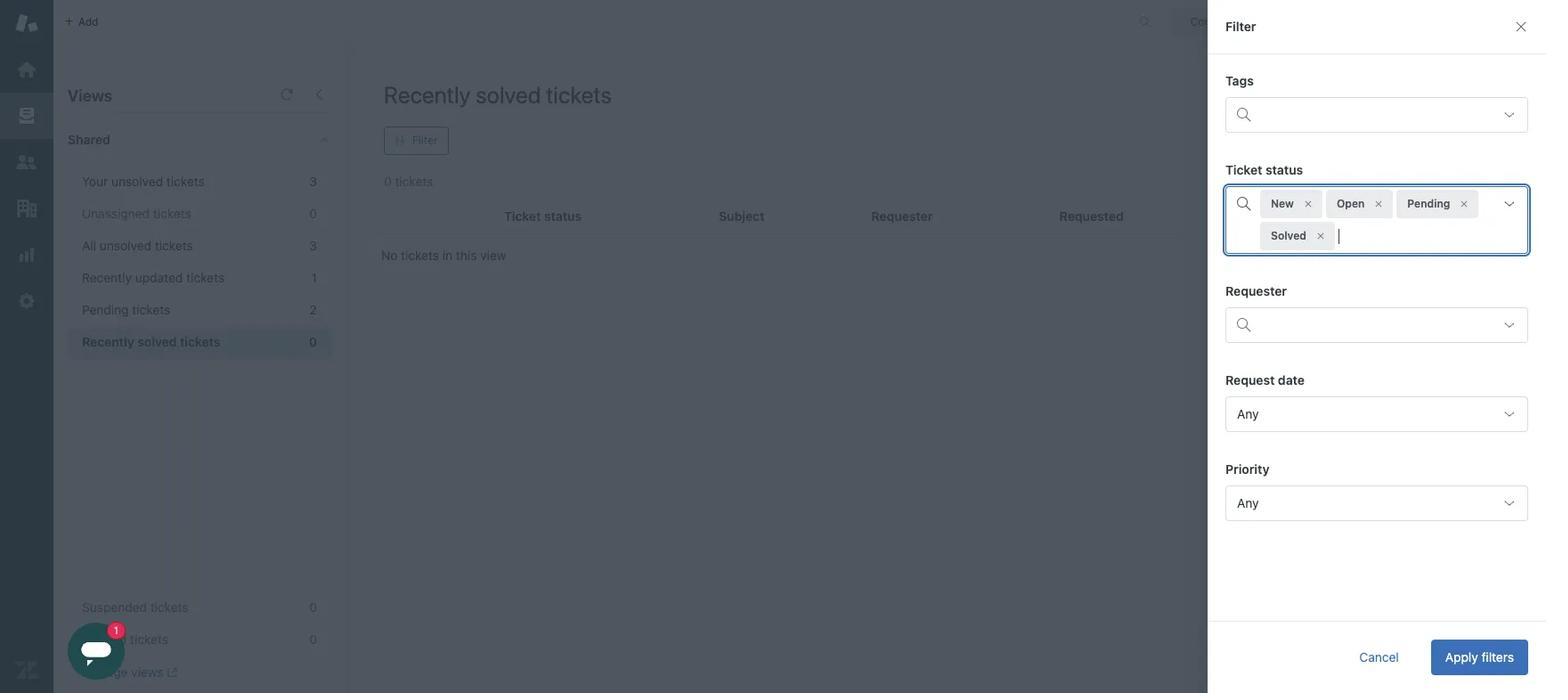 Task type: vqa. For each thing, say whether or not it's contained in the screenshot.
Filter within the button
yes



Task type: locate. For each thing, give the bounding box(es) containing it.
tags element
[[1226, 97, 1529, 133]]

ticket
[[1226, 162, 1263, 177]]

unsolved down the unassigned
[[100, 238, 151, 253]]

1 vertical spatial filter
[[412, 134, 438, 147]]

in
[[443, 248, 453, 263]]

2 3 from the top
[[309, 238, 317, 253]]

apply
[[1446, 649, 1479, 665]]

2 any field from the top
[[1226, 486, 1529, 521]]

recently down "all"
[[82, 270, 132, 285]]

0 horizontal spatial pending
[[82, 302, 129, 317]]

collapse views pane image
[[312, 87, 326, 102]]

zendesk support image
[[15, 12, 38, 35]]

filter
[[1226, 19, 1257, 34], [412, 134, 438, 147]]

remove image right solved
[[1316, 231, 1326, 241]]

access
[[1374, 76, 1414, 91]]

recently solved tickets
[[384, 81, 612, 108], [82, 334, 220, 349]]

1 vertical spatial any
[[1237, 495, 1259, 510]]

pending for pending
[[1408, 197, 1451, 210]]

remove image
[[1374, 199, 1385, 209], [1460, 199, 1470, 209], [1316, 231, 1326, 241]]

1 vertical spatial solved
[[137, 334, 177, 349]]

views image
[[15, 104, 38, 127]]

recently down pending tickets
[[82, 334, 134, 349]]

1 any field from the top
[[1226, 396, 1529, 432]]

any down request
[[1237, 406, 1259, 421]]

remove image inside "pending" option
[[1460, 199, 1470, 209]]

3 down collapse views pane icon
[[309, 174, 317, 189]]

filters
[[1482, 649, 1515, 665]]

no tickets in this view
[[381, 248, 506, 263]]

0 horizontal spatial recently solved tickets
[[82, 334, 220, 349]]

recently
[[384, 81, 471, 108], [82, 270, 132, 285], [82, 334, 134, 349]]

Any field
[[1226, 396, 1529, 432], [1226, 486, 1529, 521]]

shared button
[[53, 113, 300, 167]]

pending
[[1408, 197, 1451, 210], [82, 302, 129, 317]]

recently up "filter" 'button'
[[384, 81, 471, 108]]

1 3 from the top
[[309, 174, 317, 189]]

1 vertical spatial recently
[[82, 270, 132, 285]]

your unsolved tickets
[[82, 174, 205, 189]]

pending inside option
[[1408, 197, 1451, 210]]

1 any from the top
[[1237, 406, 1259, 421]]

open
[[1337, 197, 1365, 210]]

cancel
[[1360, 649, 1399, 665]]

requester element
[[1226, 307, 1529, 343]]

0 for unassigned tickets
[[309, 206, 317, 221]]

zendesk talk needs access to your browser's microphone.
[[1256, 76, 1458, 107]]

pending up ticket status field
[[1408, 197, 1451, 210]]

shared heading
[[53, 113, 347, 167]]

views
[[131, 665, 164, 680]]

date
[[1278, 372, 1305, 388]]

1 horizontal spatial filter
[[1226, 19, 1257, 34]]

3 for your unsolved tickets
[[309, 174, 317, 189]]

zendesk image
[[15, 658, 38, 682]]

cancel button
[[1346, 640, 1414, 675]]

reporting image
[[15, 243, 38, 266]]

unsolved for all
[[100, 238, 151, 253]]

1 horizontal spatial pending
[[1408, 197, 1451, 210]]

0 vertical spatial recently
[[384, 81, 471, 108]]

admin image
[[15, 290, 38, 313]]

unsolved up unassigned tickets
[[111, 174, 163, 189]]

0 vertical spatial filter
[[1226, 19, 1257, 34]]

tickets
[[546, 81, 612, 108], [167, 174, 205, 189], [153, 206, 191, 221], [155, 238, 193, 253], [401, 248, 439, 263], [186, 270, 224, 285], [132, 302, 170, 317], [180, 334, 220, 349], [150, 600, 189, 615], [130, 632, 168, 647]]

Ticket status field
[[1339, 222, 1490, 250]]

any down priority
[[1237, 495, 1259, 510]]

1 vertical spatial pending
[[82, 302, 129, 317]]

0 for suspended tickets
[[309, 600, 317, 615]]

3 up '1'
[[309, 238, 317, 253]]

1 vertical spatial unsolved
[[100, 238, 151, 253]]

1 horizontal spatial recently solved tickets
[[384, 81, 612, 108]]

solved option
[[1261, 222, 1335, 250]]

remove image up ticket status field
[[1460, 199, 1470, 209]]

remove image inside solved option
[[1316, 231, 1326, 241]]

all unsolved tickets
[[82, 238, 193, 253]]

remove image
[[1303, 199, 1314, 209]]

2 horizontal spatial remove image
[[1460, 199, 1470, 209]]

browser's
[[1256, 92, 1312, 107]]

ticket status element
[[1226, 186, 1529, 254]]

pending down "recently updated tickets"
[[82, 302, 129, 317]]

1 vertical spatial 3
[[309, 238, 317, 253]]

any
[[1237, 406, 1259, 421], [1237, 495, 1259, 510]]

pending option
[[1397, 190, 1479, 218]]

0
[[309, 206, 317, 221], [309, 334, 317, 349], [309, 600, 317, 615], [309, 632, 317, 647]]

0 horizontal spatial remove image
[[1316, 231, 1326, 241]]

1 horizontal spatial remove image
[[1374, 199, 1385, 209]]

deleted tickets
[[82, 632, 168, 647]]

2 vertical spatial recently
[[82, 334, 134, 349]]

0 horizontal spatial filter
[[412, 134, 438, 147]]

recently for 0
[[82, 334, 134, 349]]

remove image inside "open" option
[[1374, 199, 1385, 209]]

0 horizontal spatial solved
[[137, 334, 177, 349]]

requester
[[1226, 283, 1287, 298]]

any for request date
[[1237, 406, 1259, 421]]

2 any from the top
[[1237, 495, 1259, 510]]

recently updated tickets
[[82, 270, 224, 285]]

0 vertical spatial 3
[[309, 174, 317, 189]]

1 vertical spatial any field
[[1226, 486, 1529, 521]]

remove image right open at top
[[1374, 199, 1385, 209]]

unsolved
[[111, 174, 163, 189], [100, 238, 151, 253]]

unassigned
[[82, 206, 150, 221]]

recently for 1
[[82, 270, 132, 285]]

conversations button
[[1172, 8, 1303, 36]]

0 vertical spatial unsolved
[[111, 174, 163, 189]]

0 vertical spatial pending
[[1408, 197, 1451, 210]]

0 vertical spatial any
[[1237, 406, 1259, 421]]

0 vertical spatial solved
[[476, 81, 541, 108]]

shared
[[68, 132, 110, 147]]

3
[[309, 174, 317, 189], [309, 238, 317, 253]]

pending tickets
[[82, 302, 170, 317]]

1 vertical spatial recently solved tickets
[[82, 334, 220, 349]]

0 vertical spatial any field
[[1226, 396, 1529, 432]]

solved
[[476, 81, 541, 108], [137, 334, 177, 349]]



Task type: describe. For each thing, give the bounding box(es) containing it.
microphone.
[[1316, 92, 1388, 107]]

status
[[1266, 162, 1304, 177]]

updated
[[135, 270, 183, 285]]

0 vertical spatial recently solved tickets
[[384, 81, 612, 108]]

new option
[[1261, 190, 1323, 218]]

pending for pending tickets
[[82, 302, 129, 317]]

needs
[[1335, 76, 1370, 91]]

apply filters button
[[1431, 640, 1529, 675]]

unassigned tickets
[[82, 206, 191, 221]]

manage views link
[[82, 665, 177, 681]]

filter inside 'button'
[[412, 134, 438, 147]]

ticket status
[[1226, 162, 1304, 177]]

remove image for pending
[[1460, 199, 1470, 209]]

close drawer image
[[1515, 20, 1529, 34]]

apply filters
[[1446, 649, 1515, 665]]

1 horizontal spatial solved
[[476, 81, 541, 108]]

get started image
[[15, 58, 38, 81]]

filter button
[[384, 127, 449, 155]]

customers image
[[15, 151, 38, 174]]

solved
[[1271, 229, 1307, 242]]

unsolved for your
[[111, 174, 163, 189]]

request
[[1226, 372, 1275, 388]]

suspended tickets
[[82, 600, 189, 615]]

0 for deleted tickets
[[309, 632, 317, 647]]

any for priority
[[1237, 495, 1259, 510]]

priority
[[1226, 461, 1270, 477]]

0 for recently solved tickets
[[309, 334, 317, 349]]

new
[[1271, 197, 1294, 210]]

3 for all unsolved tickets
[[309, 238, 317, 253]]

manage
[[82, 665, 128, 680]]

this
[[456, 248, 477, 263]]

request date
[[1226, 372, 1305, 388]]

to
[[1417, 76, 1429, 91]]

any field for request date
[[1226, 396, 1529, 432]]

view
[[480, 248, 506, 263]]

filter inside 'dialog'
[[1226, 19, 1257, 34]]

no
[[381, 248, 398, 263]]

suspended
[[82, 600, 147, 615]]

(opens in a new tab) image
[[164, 668, 177, 678]]

talk
[[1309, 76, 1332, 91]]

subject
[[719, 208, 765, 224]]

deleted
[[82, 632, 127, 647]]

refresh views pane image
[[280, 87, 294, 102]]

your
[[82, 174, 108, 189]]

tags
[[1226, 73, 1254, 88]]

main element
[[0, 0, 53, 693]]

1
[[312, 270, 317, 285]]

all
[[82, 238, 96, 253]]

conversations
[[1191, 15, 1263, 28]]

any field for priority
[[1226, 486, 1529, 521]]

zendesk
[[1256, 76, 1306, 91]]

filter dialog
[[1208, 0, 1547, 693]]

views
[[68, 86, 112, 105]]

remove image for solved
[[1316, 231, 1326, 241]]

2
[[310, 302, 317, 317]]

manage views
[[82, 665, 164, 680]]

organizations image
[[15, 197, 38, 220]]

open option
[[1326, 190, 1394, 218]]

remove image for open
[[1374, 199, 1385, 209]]

your
[[1432, 76, 1458, 91]]



